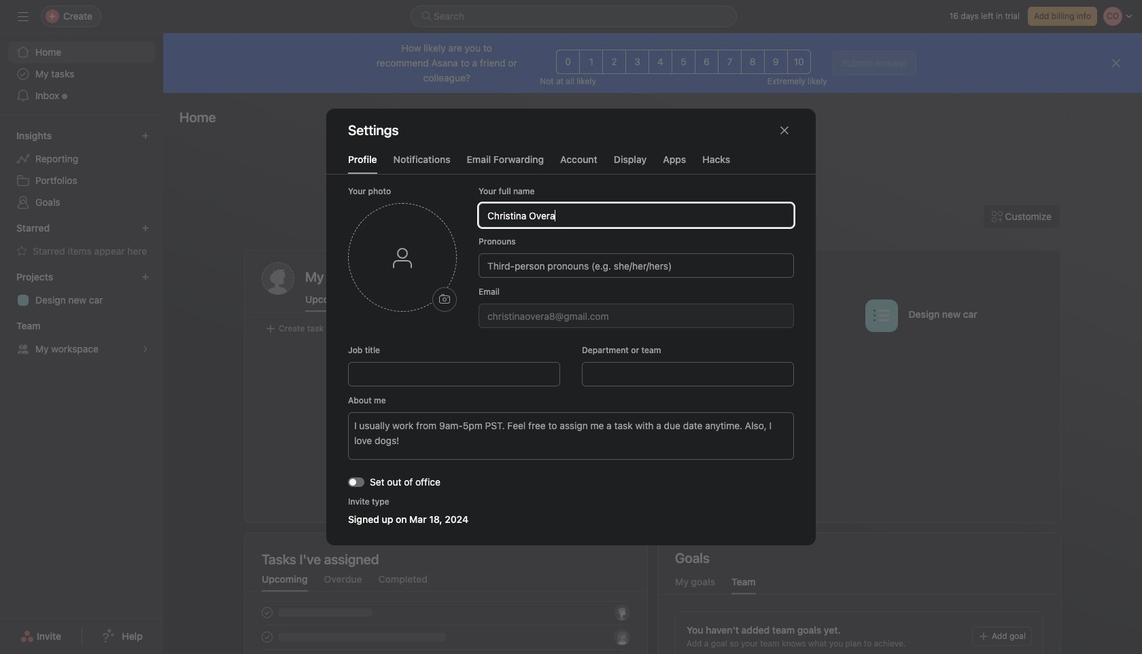 Task type: locate. For each thing, give the bounding box(es) containing it.
dismiss image
[[1111, 58, 1122, 69]]

list box
[[411, 5, 737, 27]]

starred element
[[0, 216, 163, 265]]

insights element
[[0, 124, 163, 216]]

close this dialog image
[[779, 125, 790, 136]]

None text field
[[479, 203, 794, 228], [348, 362, 560, 387], [582, 362, 794, 387], [479, 203, 794, 228], [348, 362, 560, 387], [582, 362, 794, 387]]

option group
[[556, 50, 811, 74]]

dialog
[[326, 109, 816, 546]]

switch
[[348, 478, 364, 487]]

global element
[[0, 33, 163, 115]]

settings tab list
[[326, 152, 816, 175]]

teams element
[[0, 314, 163, 363]]

None text field
[[479, 304, 794, 328]]

hide sidebar image
[[18, 11, 29, 22]]

None radio
[[556, 50, 580, 74], [602, 50, 626, 74], [672, 50, 695, 74], [741, 50, 765, 74], [764, 50, 788, 74], [787, 50, 811, 74], [556, 50, 580, 74], [602, 50, 626, 74], [672, 50, 695, 74], [741, 50, 765, 74], [764, 50, 788, 74], [787, 50, 811, 74]]

add profile photo image
[[262, 262, 294, 295]]

None radio
[[579, 50, 603, 74], [626, 50, 649, 74], [649, 50, 672, 74], [695, 50, 719, 74], [718, 50, 742, 74], [579, 50, 603, 74], [626, 50, 649, 74], [649, 50, 672, 74], [695, 50, 719, 74], [718, 50, 742, 74]]

I usually work from 9am-5pm PST. Feel free to assign me a task with a due date anytime. Also, I love dogs! text field
[[348, 413, 794, 460]]



Task type: vqa. For each thing, say whether or not it's contained in the screenshot.
I usually work from 9am-5pm PST. Feel free to assign me a task with a due date anytime. Also, I love dogs! text box
yes



Task type: describe. For each thing, give the bounding box(es) containing it.
projects element
[[0, 265, 163, 314]]

list image
[[873, 308, 890, 324]]

Third-person pronouns (e.g. she/her/hers) text field
[[479, 254, 794, 278]]

upload new photo image
[[439, 294, 450, 305]]



